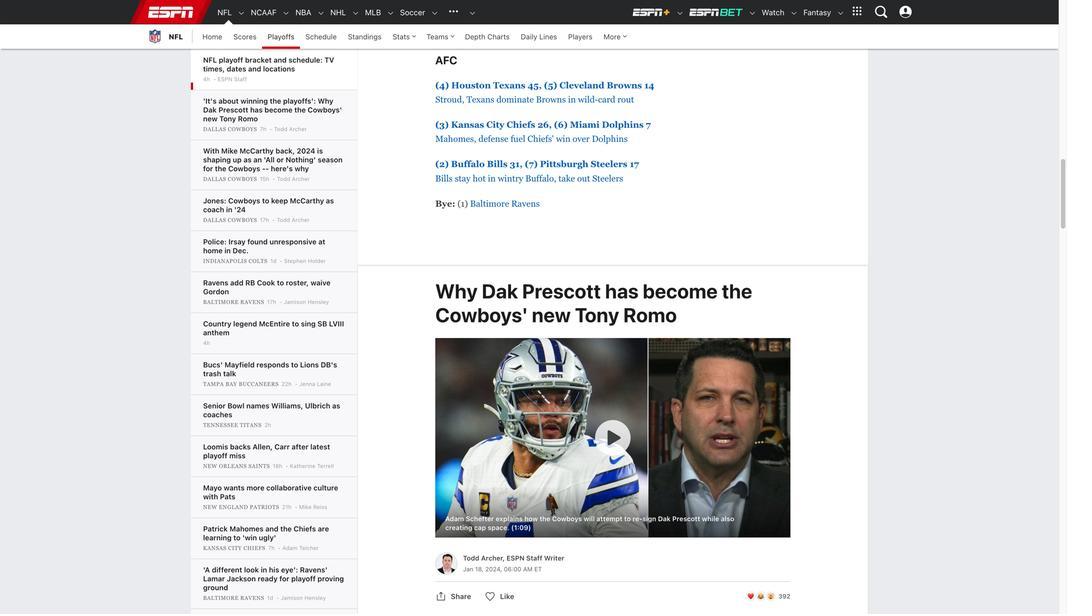 Task type: describe. For each thing, give the bounding box(es) containing it.
miami
[[570, 120, 600, 130]]

depth
[[465, 32, 485, 41]]

country
[[203, 320, 231, 328]]

playoffs':
[[283, 97, 316, 105]]

playoff inside loomis backs allen, carr after latest playoff miss
[[203, 452, 227, 460]]

bracket
[[245, 56, 272, 64]]

nfl inside nfl playoff bracket and schedule: tv times, dates and locations
[[203, 56, 217, 64]]

senior bowl names williams, ulbrich as coaches tennessee titans 2h
[[203, 402, 340, 429]]

jenna
[[299, 381, 315, 388]]

3 dallas cowboys link from the top
[[203, 217, 259, 224]]

dak inside why dak prescott has become the cowboys' new tony romo
[[482, 279, 518, 303]]

locations
[[263, 65, 295, 73]]

dallas cowboys 15h
[[203, 176, 269, 182]]

writer
[[544, 555, 564, 563]]

ulbrich
[[305, 402, 330, 410]]

jamison hensley for waive
[[284, 299, 329, 305]]

1 vertical spatial bills
[[435, 174, 453, 184]]

archer for cowboys'
[[289, 126, 307, 132]]

1 vertical spatial nfl
[[169, 32, 183, 41]]

mayo wants more collaborative culture with pats link
[[203, 484, 338, 501]]

0 vertical spatial steelers
[[591, 159, 627, 169]]

katherine terrell
[[290, 463, 334, 470]]

trash
[[203, 370, 221, 378]]

mahomes
[[230, 525, 264, 534]]

anthem
[[203, 329, 230, 337]]

bye: for bye: (1) baltimore ravens
[[435, 199, 455, 209]]

watch
[[762, 8, 784, 17]]

hensley for waive
[[308, 299, 329, 305]]

4h inside 'country legend mcentire to sing sb lviii anthem 4h'
[[203, 340, 210, 347]]

country legend mcentire to sing sb lviii anthem 4h
[[203, 320, 344, 347]]

17h for cook
[[267, 299, 276, 305]]

todd archer for 'all
[[277, 176, 310, 182]]

over
[[573, 134, 590, 144]]

0 vertical spatial texans
[[493, 80, 525, 90]]

chiefs inside kansas city chiefs 7h
[[243, 546, 265, 552]]

baltimore for ravens add rb cook to roster, waive gordon
[[203, 299, 239, 305]]

bye: for bye: (1) san francisco 49ers
[[435, 15, 455, 25]]

in inside police: irsay found unresponsive at home in dec.
[[224, 247, 231, 255]]

dallas for with mike mccarthy back, 2024 is shaping up as an 'all or nothing' season for the cowboys -- here's why
[[203, 176, 226, 182]]

ground
[[203, 584, 228, 592]]

sing
[[301, 320, 316, 328]]

tampa bay buccaneers link
[[203, 381, 280, 388]]

bowl
[[228, 402, 244, 410]]

kansas city chiefs 7h
[[203, 545, 275, 552]]

am
[[523, 566, 533, 573]]

mike reiss
[[299, 504, 327, 511]]

chiefs inside patrick mahomes and the chiefs are learning to 'win ugly'
[[294, 525, 316, 534]]

'a
[[203, 566, 210, 575]]

todd archer, espn staff writer jan 18, 2024, 06:00 am et
[[463, 555, 564, 573]]

watch link
[[756, 1, 784, 24]]

ravens down bills stay hot in wintry buffalo, take out steelers "link"
[[511, 199, 540, 209]]

more
[[247, 484, 264, 492]]

ravens inside the ravens add rb cook to roster, waive gordon
[[203, 279, 228, 287]]

for inside the with mike mccarthy back, 2024 is shaping up as an 'all or nothing' season for the cowboys -- here's why
[[203, 165, 213, 173]]

nfl playoff bracket and schedule: tv times, dates and locations
[[203, 56, 334, 73]]

card
[[598, 95, 615, 105]]

patrick mahomes and the chiefs are learning to 'win ugly' link
[[203, 525, 329, 542]]

in inside 'a different look in his eye': ravens' lamar jackson ready for playoff proving ground
[[261, 566, 267, 575]]

todd for the
[[274, 126, 287, 132]]

0 vertical spatial dolphins
[[602, 120, 644, 130]]

0 vertical spatial bills
[[487, 159, 508, 169]]

keep
[[271, 197, 288, 205]]

(7)
[[525, 159, 538, 169]]

home link
[[197, 24, 228, 49]]

stay
[[455, 174, 471, 184]]

nfl playoff bracket and schedule: tv times, dates and locations link
[[203, 56, 334, 73]]

ravens'
[[300, 566, 328, 575]]

roster,
[[286, 279, 309, 287]]

buffalo
[[451, 159, 485, 169]]

0 horizontal spatial browns
[[536, 95, 566, 105]]

bye: (1) san francisco 49ers
[[435, 15, 549, 25]]

lions
[[300, 361, 319, 369]]

and inside patrick mahomes and the chiefs are learning to 'win ugly'
[[265, 525, 278, 534]]

nba
[[296, 8, 311, 17]]

(4)
[[435, 80, 449, 90]]

indianapolis colts link
[[203, 258, 269, 265]]

wants
[[224, 484, 245, 492]]

kansas inside kansas city chiefs 7h
[[203, 546, 227, 552]]

lamar
[[203, 575, 225, 583]]

cowboys' inside why dak prescott has become the cowboys' new tony romo
[[435, 303, 528, 327]]

(6)
[[554, 120, 568, 130]]

06:00
[[504, 566, 521, 573]]

(5)
[[544, 80, 557, 90]]

reiss
[[313, 504, 327, 511]]

cowboys for as
[[228, 176, 257, 182]]

as for keep
[[326, 197, 334, 205]]

'24
[[234, 206, 246, 214]]

(4) houston texans 45, (5) cleveland browns 14 stroud, texans dominate browns in wild-card rout
[[435, 80, 654, 105]]

22h
[[281, 381, 292, 388]]

patrick
[[203, 525, 228, 534]]

baltimore ravens 17h
[[203, 299, 276, 305]]

stephen holder
[[284, 258, 326, 264]]

1 vertical spatial and
[[248, 65, 261, 73]]

'it's
[[203, 97, 217, 105]]

dec.
[[233, 247, 249, 255]]

17h for keep
[[260, 217, 269, 223]]

(1) for san
[[458, 15, 468, 25]]

tennessee
[[203, 423, 238, 429]]

sb
[[318, 320, 327, 328]]

add
[[230, 279, 243, 287]]

dallas cowboys link for for
[[203, 176, 259, 183]]

nba link
[[290, 1, 311, 24]]

baltimore ravens link for ravens add rb cook to roster, waive gordon
[[203, 299, 266, 306]]

or
[[277, 156, 284, 164]]

orleans
[[219, 464, 247, 470]]

times,
[[203, 65, 225, 73]]

cowboys' inside 'it's about winning the playoffs': why dak prescott has become the cowboys' new tony romo
[[308, 106, 342, 114]]

mahomes,
[[435, 134, 476, 144]]

ravens add rb cook to roster, waive gordon
[[203, 279, 331, 296]]

2 vertical spatial todd archer
[[277, 217, 309, 223]]

staff inside todd archer, espn staff writer jan 18, 2024, 06:00 am et
[[526, 555, 542, 563]]

1 horizontal spatial 7h
[[268, 545, 275, 552]]

ugly'
[[259, 534, 276, 542]]

cleveland
[[560, 80, 604, 90]]

tony inside 'it's about winning the playoffs': why dak prescott has become the cowboys' new tony romo
[[219, 115, 236, 123]]

0 vertical spatial baltimore
[[470, 199, 509, 209]]

wild-
[[578, 95, 598, 105]]

(2) buffalo bills 31, (7) pittsburgh steelers 17 link
[[435, 159, 639, 169]]

nfl image
[[146, 28, 163, 44]]

7
[[646, 120, 651, 130]]

take
[[558, 174, 575, 184]]

jamison for roster,
[[284, 299, 306, 305]]

0 horizontal spatial nfl link
[[146, 24, 183, 49]]

the inside the with mike mccarthy back, 2024 is shaping up as an 'all or nothing' season for the cowboys -- here's why
[[215, 165, 226, 173]]

bay
[[226, 382, 237, 388]]

in inside "(4) houston texans 45, (5) cleveland browns 14 stroud, texans dominate browns in wild-card rout"
[[568, 95, 576, 105]]

1d for in
[[267, 595, 273, 602]]

schedule:
[[289, 56, 323, 64]]

archer for or
[[292, 176, 310, 182]]

dallas for jones: cowboys to keep mccarthy as coach in '24
[[203, 217, 226, 223]]

1 vertical spatial mike
[[299, 504, 312, 511]]

dak inside 'it's about winning the playoffs': why dak prescott has become the cowboys' new tony romo
[[203, 106, 217, 114]]

colts
[[249, 258, 268, 264]]

0 vertical spatial staff
[[234, 76, 247, 82]]

rout
[[618, 95, 634, 105]]

latest
[[310, 443, 330, 451]]

look
[[244, 566, 259, 575]]

baltimore ravens 1d
[[203, 595, 273, 602]]

to inside 'country legend mcentire to sing sb lviii anthem 4h'
[[292, 320, 299, 328]]

0 horizontal spatial 7h
[[260, 126, 266, 132]]

stroud,
[[435, 95, 464, 105]]

soccer
[[400, 8, 425, 17]]



Task type: vqa. For each thing, say whether or not it's contained in the screenshot.


Task type: locate. For each thing, give the bounding box(es) containing it.
1 horizontal spatial mike
[[299, 504, 312, 511]]

kansas up mahomes,
[[451, 120, 484, 130]]

nfl link up home
[[212, 1, 232, 24]]

2 vertical spatial playoff
[[291, 575, 316, 583]]

1 vertical spatial romo
[[623, 303, 677, 327]]

jamison
[[284, 299, 306, 305], [281, 595, 303, 602]]

as right ulbrich
[[332, 402, 340, 410]]

0 vertical spatial dallas cowboys link
[[203, 126, 259, 133]]

in up ready
[[261, 566, 267, 575]]

0 horizontal spatial staff
[[234, 76, 247, 82]]

0 vertical spatial cowboys'
[[308, 106, 342, 114]]

adam
[[282, 545, 298, 552]]

to inside jones: cowboys to keep mccarthy as coach in '24
[[262, 197, 269, 205]]

1 vertical spatial archer
[[292, 176, 310, 182]]

responds
[[256, 361, 289, 369]]

chiefs down 'win
[[243, 546, 265, 552]]

4h down anthem
[[203, 340, 210, 347]]

with mike mccarthy back, 2024 is shaping up as an 'all or nothing' season for the cowboys -- here's why
[[203, 147, 343, 173]]

dallas cowboys link down "up"
[[203, 176, 259, 183]]

eye':
[[281, 566, 298, 575]]

playoff down loomis on the bottom left of the page
[[203, 452, 227, 460]]

as for williams,
[[332, 402, 340, 410]]

to inside bucs' mayfield responds to lions db's trash talk
[[291, 361, 298, 369]]

become
[[265, 106, 293, 114], [643, 279, 718, 303]]

2 new from the top
[[203, 505, 217, 511]]

standings
[[348, 32, 382, 41]]

0 vertical spatial 1d
[[270, 258, 276, 264]]

city down learning
[[228, 546, 242, 552]]

new for mayo wants more collaborative culture with pats
[[203, 505, 217, 511]]

1 vertical spatial (1)
[[458, 199, 468, 209]]

new inside new england patriots 21h
[[203, 505, 217, 511]]

dolphins
[[602, 120, 644, 130], [592, 134, 628, 144]]

more link
[[598, 24, 632, 49]]

to right cook
[[277, 279, 284, 287]]

jamison hensley for ravens'
[[281, 595, 326, 602]]

fantasy
[[803, 8, 831, 17]]

jan
[[463, 566, 473, 573]]

0 horizontal spatial bills
[[435, 174, 453, 184]]

0 vertical spatial dallas
[[203, 126, 226, 132]]

1 vertical spatial prescott
[[522, 279, 601, 303]]

kansas city chiefs link
[[203, 545, 267, 552]]

todd down 'it's about winning the playoffs': why dak prescott has become the cowboys' new tony romo link
[[274, 126, 287, 132]]

playoffs
[[268, 32, 294, 41]]

bills down (2)
[[435, 174, 453, 184]]

cowboys inside the dallas cowboys 17h
[[228, 217, 257, 223]]

cowboys'
[[308, 106, 342, 114], [435, 303, 528, 327]]

as inside "senior bowl names williams, ulbrich as coaches tennessee titans 2h"
[[332, 402, 340, 410]]

and
[[274, 56, 287, 64], [248, 65, 261, 73], [265, 525, 278, 534]]

mayfield
[[225, 361, 255, 369]]

1 horizontal spatial why
[[435, 279, 478, 303]]

become inside 'it's about winning the playoffs': why dak prescott has become the cowboys' new tony romo
[[265, 106, 293, 114]]

(1) left san
[[458, 15, 468, 25]]

dallas down shaping
[[203, 176, 226, 182]]

archer up unresponsive
[[292, 217, 309, 223]]

'a different look in his eye': ravens' lamar jackson ready for playoff proving ground
[[203, 566, 344, 592]]

1 vertical spatial new
[[532, 303, 571, 327]]

1 vertical spatial for
[[279, 575, 289, 583]]

nfl up home
[[218, 8, 232, 17]]

why inside 'it's about winning the playoffs': why dak prescott has become the cowboys' new tony romo
[[318, 97, 333, 105]]

todd archer
[[274, 126, 307, 132], [277, 176, 310, 182], [277, 217, 309, 223]]

0 vertical spatial browns
[[607, 80, 642, 90]]

2 - from the left
[[266, 165, 269, 173]]

dak
[[203, 106, 217, 114], [482, 279, 518, 303]]

patriots
[[250, 505, 279, 511]]

kansas inside the (3) kansas city chiefs 26, (6) miami dolphins 7 mahomes, defense fuel chiefs' win over dolphins
[[451, 120, 484, 130]]

todd archer up unresponsive
[[277, 217, 309, 223]]

steelers left 17
[[591, 159, 627, 169]]

in inside jones: cowboys to keep mccarthy as coach in '24
[[226, 206, 232, 214]]

0 vertical spatial nfl
[[218, 8, 232, 17]]

romo
[[238, 115, 258, 123], [623, 303, 677, 327]]

archer down why
[[292, 176, 310, 182]]

1 new from the top
[[203, 464, 217, 470]]

1 - from the left
[[262, 165, 266, 173]]

cowboys inside dallas cowboys 7h
[[228, 126, 257, 132]]

bye: up the teams
[[435, 15, 455, 25]]

police:
[[203, 238, 227, 246]]

1 horizontal spatial mccarthy
[[290, 197, 324, 205]]

2 vertical spatial and
[[265, 525, 278, 534]]

talk
[[223, 370, 236, 378]]

1 bye: from the top
[[435, 15, 455, 25]]

0 vertical spatial jamison
[[284, 299, 306, 305]]

loomis
[[203, 443, 228, 451]]

0 vertical spatial has
[[250, 106, 263, 114]]

1 vertical spatial playoff
[[203, 452, 227, 460]]

1 (1) from the top
[[458, 15, 468, 25]]

2 vertical spatial baltimore
[[203, 596, 239, 602]]

1d for unresponsive
[[270, 258, 276, 264]]

0 vertical spatial mccarthy
[[240, 147, 274, 155]]

1 vertical spatial dolphins
[[592, 134, 628, 144]]

dates
[[227, 65, 246, 73]]

0 horizontal spatial mike
[[221, 147, 238, 155]]

legend
[[233, 320, 257, 328]]

ravens inside baltimore ravens 1d
[[240, 596, 264, 602]]

ravens inside baltimore ravens 17h
[[240, 299, 264, 305]]

season
[[318, 156, 343, 164]]

ravens up gordon
[[203, 279, 228, 287]]

why dak prescott has become the cowboys' new tony romo
[[435, 279, 752, 327]]

city inside kansas city chiefs 7h
[[228, 546, 242, 552]]

0 horizontal spatial espn
[[218, 76, 232, 82]]

0 vertical spatial and
[[274, 56, 287, 64]]

waive
[[311, 279, 331, 287]]

1 vertical spatial staff
[[526, 555, 542, 563]]

the inside why dak prescott has become the cowboys' new tony romo
[[722, 279, 752, 303]]

texans down the houston
[[467, 95, 494, 105]]

dallas cowboys link down '24
[[203, 217, 259, 224]]

steelers
[[591, 159, 627, 169], [592, 174, 623, 184]]

dolphins right over
[[592, 134, 628, 144]]

dolphins down rout in the right top of the page
[[602, 120, 644, 130]]

0 horizontal spatial nfl
[[169, 32, 183, 41]]

todd for keep
[[277, 217, 290, 223]]

why
[[318, 97, 333, 105], [435, 279, 478, 303]]

cowboys
[[228, 126, 257, 132], [228, 165, 260, 173], [228, 176, 257, 182], [228, 197, 260, 205], [228, 217, 257, 223]]

'win
[[242, 534, 257, 542]]

0 vertical spatial 4h
[[203, 76, 210, 82]]

1 vertical spatial dallas
[[203, 176, 226, 182]]

1 vertical spatial todd archer
[[277, 176, 310, 182]]

2 horizontal spatial chiefs
[[507, 120, 535, 130]]

to up kansas city chiefs 7h
[[233, 534, 241, 542]]

0 horizontal spatial for
[[203, 165, 213, 173]]

0 vertical spatial jamison hensley
[[284, 299, 329, 305]]

'it's about winning the playoffs': why dak prescott has become the cowboys' new tony romo link
[[203, 97, 342, 123]]

0 vertical spatial kansas
[[451, 120, 484, 130]]

baltimore down hot
[[470, 199, 509, 209]]

mccarthy inside jones: cowboys to keep mccarthy as coach in '24
[[290, 197, 324, 205]]

new inside new orleans saints 18h
[[203, 464, 217, 470]]

to inside the ravens add rb cook to roster, waive gordon
[[277, 279, 284, 287]]

to left "lions"
[[291, 361, 298, 369]]

1 dallas from the top
[[203, 126, 226, 132]]

romo inside 'it's about winning the playoffs': why dak prescott has become the cowboys' new tony romo
[[238, 115, 258, 123]]

jones: cowboys to keep mccarthy as coach in '24 link
[[203, 197, 334, 214]]

steelers right out
[[592, 174, 623, 184]]

2 vertical spatial dallas cowboys link
[[203, 217, 259, 224]]

0 vertical spatial baltimore ravens link
[[470, 199, 540, 209]]

nfl link left home
[[146, 24, 183, 49]]

up
[[233, 156, 242, 164]]

espn up 06:00
[[507, 555, 525, 563]]

titans
[[240, 423, 262, 429]]

1 vertical spatial jamison
[[281, 595, 303, 602]]

0 vertical spatial as
[[244, 156, 252, 164]]

has inside why dak prescott has become the cowboys' new tony romo
[[605, 279, 639, 303]]

home
[[202, 32, 222, 41]]

(1) for baltimore
[[458, 199, 468, 209]]

dallas inside dallas cowboys 7h
[[203, 126, 226, 132]]

city inside the (3) kansas city chiefs 26, (6) miami dolphins 7 mahomes, defense fuel chiefs' win over dolphins
[[486, 120, 504, 130]]

1 horizontal spatial chiefs
[[294, 525, 316, 534]]

1 horizontal spatial nfl link
[[212, 1, 232, 24]]

with mike mccarthy back, 2024 is shaping up as an 'all or nothing' season for the cowboys -- here's why link
[[203, 147, 343, 173]]

0 vertical spatial archer
[[289, 126, 307, 132]]

for down shaping
[[203, 165, 213, 173]]

0 horizontal spatial kansas
[[203, 546, 227, 552]]

1d right colts
[[270, 258, 276, 264]]

1 horizontal spatial kansas
[[451, 120, 484, 130]]

culture
[[314, 484, 338, 492]]

0 vertical spatial mike
[[221, 147, 238, 155]]

jamison hensley down ravens' at left bottom
[[281, 595, 326, 602]]

1 4h from the top
[[203, 76, 210, 82]]

bye: down the stay
[[435, 199, 455, 209]]

7h down ugly'
[[268, 545, 275, 552]]

chiefs inside the (3) kansas city chiefs 26, (6) miami dolphins 7 mahomes, defense fuel chiefs' win over dolphins
[[507, 120, 535, 130]]

1 vertical spatial 4h
[[203, 340, 210, 347]]

espn down times,
[[218, 76, 232, 82]]

0 horizontal spatial chiefs
[[243, 546, 265, 552]]

as left an
[[244, 156, 252, 164]]

4h
[[203, 76, 210, 82], [203, 340, 210, 347]]

7h
[[260, 126, 266, 132], [268, 545, 275, 552]]

archer up 2024
[[289, 126, 307, 132]]

staff down dates
[[234, 76, 247, 82]]

staff up et
[[526, 555, 542, 563]]

baltimore ravens link down jackson
[[203, 595, 266, 602]]

1 vertical spatial new
[[203, 505, 217, 511]]

playoff inside nfl playoff bracket and schedule: tv times, dates and locations
[[219, 56, 243, 64]]

playoff up dates
[[219, 56, 243, 64]]

in left '24
[[226, 206, 232, 214]]

1 vertical spatial baltimore
[[203, 299, 239, 305]]

0 horizontal spatial city
[[228, 546, 242, 552]]

to left sing
[[292, 320, 299, 328]]

mccarthy up an
[[240, 147, 274, 155]]

for down eye':
[[279, 575, 289, 583]]

hensley down waive
[[308, 299, 329, 305]]

nfl up times,
[[203, 56, 217, 64]]

and up ugly'
[[265, 525, 278, 534]]

0 vertical spatial dak
[[203, 106, 217, 114]]

todd up jan
[[463, 555, 479, 563]]

ravens add rb cook to roster, waive gordon link
[[203, 279, 331, 296]]

todd archer down why
[[277, 176, 310, 182]]

1 horizontal spatial for
[[279, 575, 289, 583]]

1 vertical spatial hensley
[[305, 595, 326, 602]]

bills left 31,
[[487, 159, 508, 169]]

0 vertical spatial tony
[[219, 115, 236, 123]]

tennessee titans link
[[203, 422, 263, 429]]

dallas inside the dallas cowboys 17h
[[203, 217, 226, 223]]

4h down times,
[[203, 76, 210, 82]]

2 vertical spatial archer
[[292, 217, 309, 223]]

pats
[[220, 493, 235, 501]]

soccer link
[[394, 1, 425, 24]]

ravens down jackson
[[240, 596, 264, 602]]

carr
[[274, 443, 290, 451]]

cowboys for has
[[228, 126, 257, 132]]

daily
[[521, 32, 537, 41]]

teicher
[[299, 545, 319, 552]]

prescott
[[219, 106, 248, 114], [522, 279, 601, 303]]

as inside jones: cowboys to keep mccarthy as coach in '24
[[326, 197, 334, 205]]

about
[[218, 97, 239, 105]]

1 vertical spatial baltimore ravens link
[[203, 299, 266, 306]]

0 vertical spatial 17h
[[260, 217, 269, 223]]

1 vertical spatial texans
[[467, 95, 494, 105]]

baltimore down ground
[[203, 596, 239, 602]]

cowboys inside jones: cowboys to keep mccarthy as coach in '24
[[228, 197, 260, 205]]

why
[[295, 165, 309, 173]]

0 vertical spatial chiefs
[[507, 120, 535, 130]]

unresponsive
[[270, 238, 317, 246]]

0 vertical spatial prescott
[[219, 106, 248, 114]]

playoffs link
[[262, 24, 300, 49]]

baltimore ravens link down add
[[203, 299, 266, 306]]

3 dallas from the top
[[203, 217, 226, 223]]

2 4h from the top
[[203, 340, 210, 347]]

0 horizontal spatial dak
[[203, 106, 217, 114]]

as inside the with mike mccarthy back, 2024 is shaping up as an 'all or nothing' season for the cowboys -- here's why
[[244, 156, 252, 164]]

1 horizontal spatial prescott
[[522, 279, 601, 303]]

0 vertical spatial romo
[[238, 115, 258, 123]]

2 dallas from the top
[[203, 176, 226, 182]]

and down bracket
[[248, 65, 261, 73]]

baltimore for 'a different look in his eye': ravens' lamar jackson ready for playoff proving ground
[[203, 596, 239, 602]]

0 horizontal spatial prescott
[[219, 106, 248, 114]]

jamison for eye':
[[281, 595, 303, 602]]

jackson
[[227, 575, 256, 583]]

0 horizontal spatial cowboys'
[[308, 106, 342, 114]]

playoff down ravens' at left bottom
[[291, 575, 316, 583]]

392
[[778, 593, 790, 601]]

baltimore ravens link for 'a different look in his eye': ravens' lamar jackson ready for playoff proving ground
[[203, 595, 266, 602]]

2 dallas cowboys link from the top
[[203, 176, 259, 183]]

dallas up with
[[203, 126, 226, 132]]

gordon
[[203, 288, 229, 296]]

1 vertical spatial steelers
[[592, 174, 623, 184]]

cowboys inside dallas cowboys 15h
[[228, 176, 257, 182]]

tony inside why dak prescott has become the cowboys' new tony romo
[[575, 303, 619, 327]]

city up defense
[[486, 120, 504, 130]]

1 vertical spatial city
[[228, 546, 242, 552]]

1 vertical spatial dallas cowboys link
[[203, 176, 259, 183]]

(1) down the stay
[[458, 199, 468, 209]]

hensley down proving in the bottom left of the page
[[305, 595, 326, 602]]

mccarthy right keep
[[290, 197, 324, 205]]

dallas for 'it's about winning the playoffs': why dak prescott has become the cowboys' new tony romo
[[203, 126, 226, 132]]

0 vertical spatial for
[[203, 165, 213, 173]]

prescott inside 'it's about winning the playoffs': why dak prescott has become the cowboys' new tony romo
[[219, 106, 248, 114]]

for inside 'a different look in his eye': ravens' lamar jackson ready for playoff proving ground
[[279, 575, 289, 583]]

baltimore ravens link down "wintry"
[[470, 199, 540, 209]]

new down with
[[203, 505, 217, 511]]

jamison down 'a different look in his eye': ravens' lamar jackson ready for playoff proving ground link
[[281, 595, 303, 602]]

tampa bay buccaneers 22h
[[203, 381, 292, 388]]

1 vertical spatial browns
[[536, 95, 566, 105]]

cowboys for '24
[[228, 217, 257, 223]]

to left keep
[[262, 197, 269, 205]]

1 vertical spatial 1d
[[267, 595, 273, 602]]

daily lines link
[[515, 24, 563, 49]]

bucs'
[[203, 361, 223, 369]]

ravens
[[511, 199, 540, 209], [203, 279, 228, 287], [240, 299, 264, 305], [240, 596, 264, 602]]

(2)
[[435, 159, 449, 169]]

todd inside todd archer, espn staff writer jan 18, 2024, 06:00 am et
[[463, 555, 479, 563]]

1 dallas cowboys link from the top
[[203, 126, 259, 133]]

at
[[318, 238, 325, 246]]

ravens down rb
[[240, 299, 264, 305]]

2 vertical spatial nfl
[[203, 56, 217, 64]]

cowboys inside the with mike mccarthy back, 2024 is shaping up as an 'all or nothing' season for the cowboys -- here's why
[[228, 165, 260, 173]]

dallas down coach
[[203, 217, 226, 223]]

26,
[[538, 120, 552, 130]]

baltimore inside baltimore ravens 17h
[[203, 299, 239, 305]]

1 vertical spatial why
[[435, 279, 478, 303]]

todd down keep
[[277, 217, 290, 223]]

15h
[[260, 176, 269, 182]]

dallas cowboys link down about
[[203, 126, 259, 133]]

1 horizontal spatial has
[[605, 279, 639, 303]]

1 vertical spatial become
[[643, 279, 718, 303]]

dallas cowboys link for romo
[[203, 126, 259, 133]]

to inside patrick mahomes and the chiefs are learning to 'win ugly'
[[233, 534, 241, 542]]

as down season at top left
[[326, 197, 334, 205]]

romo inside why dak prescott has become the cowboys' new tony romo
[[623, 303, 677, 327]]

texans up "dominate"
[[493, 80, 525, 90]]

new inside 'it's about winning the playoffs': why dak prescott has become the cowboys' new tony romo
[[203, 115, 218, 123]]

45,
[[528, 80, 542, 90]]

in left wild-
[[568, 95, 576, 105]]

dallas
[[203, 126, 226, 132], [203, 176, 226, 182], [203, 217, 226, 223]]

in right hot
[[488, 174, 496, 184]]

new inside why dak prescott has become the cowboys' new tony romo
[[532, 303, 571, 327]]

0 vertical spatial become
[[265, 106, 293, 114]]

espn staff
[[218, 76, 247, 82]]

england
[[219, 505, 248, 511]]

jamison down roster,
[[284, 299, 306, 305]]

ncaaf
[[251, 8, 277, 17]]

texans
[[493, 80, 525, 90], [467, 95, 494, 105]]

2 bye: from the top
[[435, 199, 455, 209]]

2 vertical spatial as
[[332, 402, 340, 410]]

prescott inside why dak prescott has become the cowboys' new tony romo
[[522, 279, 601, 303]]

baltimore inside baltimore ravens 1d
[[203, 596, 239, 602]]

1 horizontal spatial become
[[643, 279, 718, 303]]

dallas inside dallas cowboys 15h
[[203, 176, 226, 182]]

7h down 'it's about winning the playoffs': why dak prescott has become the cowboys' new tony romo at top
[[260, 126, 266, 132]]

chiefs up fuel
[[507, 120, 535, 130]]

kansas down learning
[[203, 546, 227, 552]]

the inside patrick mahomes and the chiefs are learning to 'win ugly'
[[280, 525, 292, 534]]

in up 'indianapolis'
[[224, 247, 231, 255]]

stephen
[[284, 258, 306, 264]]

hensley for ravens'
[[305, 595, 326, 602]]

1 vertical spatial 7h
[[268, 545, 275, 552]]

17h
[[260, 217, 269, 223], [267, 299, 276, 305]]

in inside (2) buffalo bills 31, (7) pittsburgh steelers 17 bills stay hot in wintry buffalo, take out steelers
[[488, 174, 496, 184]]

players link
[[563, 24, 598, 49]]

(2) buffalo bills 31, (7) pittsburgh steelers 17 bills stay hot in wintry buffalo, take out steelers
[[435, 159, 639, 184]]

new england patriots link
[[203, 504, 281, 511]]

0 horizontal spatial mccarthy
[[240, 147, 274, 155]]

1 vertical spatial mccarthy
[[290, 197, 324, 205]]

espn inside todd archer, espn staff writer jan 18, 2024, 06:00 am et
[[507, 555, 525, 563]]

has inside 'it's about winning the playoffs': why dak prescott has become the cowboys' new tony romo
[[250, 106, 263, 114]]

senior
[[203, 402, 226, 410]]

0 vertical spatial new
[[203, 115, 218, 123]]

todd archer for the
[[274, 126, 307, 132]]

0 vertical spatial todd archer
[[274, 126, 307, 132]]

playoff inside 'a different look in his eye': ravens' lamar jackson ready for playoff proving ground
[[291, 575, 316, 583]]

2 (1) from the top
[[458, 199, 468, 209]]

(3) kansas city chiefs 26, (6) miami dolphins 7 mahomes, defense fuel chiefs' win over dolphins
[[435, 120, 651, 144]]

why inside why dak prescott has become the cowboys' new tony romo
[[435, 279, 478, 303]]

browns down (5) at the right
[[536, 95, 566, 105]]

todd for back,
[[277, 176, 290, 182]]

mike left reiss
[[299, 504, 312, 511]]

new for loomis backs allen, carr after latest playoff miss
[[203, 464, 217, 470]]

0 vertical spatial hensley
[[308, 299, 329, 305]]

jamison hensley
[[284, 299, 329, 305], [281, 595, 326, 602]]

share
[[451, 593, 471, 601]]

0 vertical spatial bye:
[[435, 15, 455, 25]]

become inside why dak prescott has become the cowboys' new tony romo
[[643, 279, 718, 303]]

todd down here's
[[277, 176, 290, 182]]

1 horizontal spatial cowboys'
[[435, 303, 528, 327]]

and up locations
[[274, 56, 287, 64]]

0 vertical spatial city
[[486, 120, 504, 130]]

1 vertical spatial 17h
[[267, 299, 276, 305]]

new down loomis on the bottom left of the page
[[203, 464, 217, 470]]

17h down 'ravens add rb cook to roster, waive gordon' link
[[267, 299, 276, 305]]

'all
[[264, 156, 275, 164]]

baltimore down gordon
[[203, 299, 239, 305]]

nfl right nfl icon
[[169, 32, 183, 41]]

0 vertical spatial playoff
[[219, 56, 243, 64]]

mccarthy inside the with mike mccarthy back, 2024 is shaping up as an 'all or nothing' season for the cowboys -- here's why
[[240, 147, 274, 155]]

todd archer up back,
[[274, 126, 307, 132]]

17h down jones: cowboys to keep mccarthy as coach in '24 link
[[260, 217, 269, 223]]

mike up "up"
[[221, 147, 238, 155]]

mike inside the with mike mccarthy back, 2024 is shaping up as an 'all or nothing' season for the cowboys -- here's why
[[221, 147, 238, 155]]

1d down ready
[[267, 595, 273, 602]]

1 vertical spatial bye:
[[435, 199, 455, 209]]

browns up rout in the right top of the page
[[607, 80, 642, 90]]

jamison hensley down roster,
[[284, 299, 329, 305]]

1 horizontal spatial browns
[[607, 80, 642, 90]]

chiefs left are
[[294, 525, 316, 534]]



